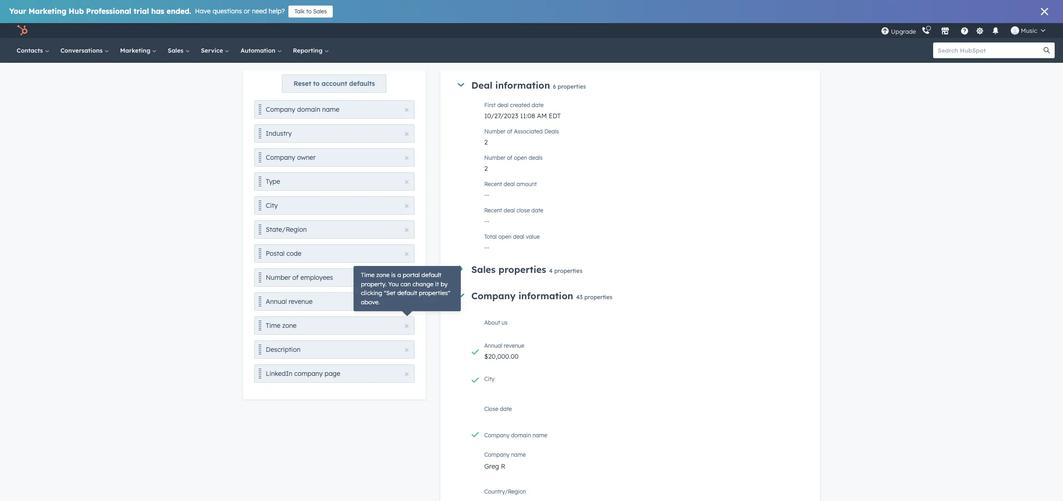 Task type: locate. For each thing, give the bounding box(es) containing it.
close image
[[1042, 8, 1049, 15], [405, 108, 409, 112], [405, 132, 409, 136], [405, 181, 409, 184], [405, 205, 409, 208], [405, 229, 409, 232]]

date for first deal created date
[[532, 102, 544, 109]]

annual
[[266, 298, 287, 306], [485, 343, 503, 350]]

associated
[[514, 128, 543, 135]]

sales right caret image
[[472, 264, 496, 276]]

close image for zone
[[405, 325, 409, 329]]

0 horizontal spatial name
[[322, 106, 340, 114]]

properties inside company information 43 properties
[[585, 294, 613, 301]]

close image for company
[[405, 373, 409, 377]]

recent up total
[[485, 207, 503, 214]]

1 vertical spatial company domain name
[[485, 433, 548, 440]]

default down can
[[398, 290, 418, 297]]

2 vertical spatial name
[[511, 452, 526, 459]]

1 recent from the top
[[485, 181, 503, 188]]

revenue down "number of employees"
[[289, 298, 313, 306]]

open left deals on the top
[[514, 155, 527, 162]]

zone inside time zone is a portal default property. you can change it by clicking "set default properties" above.
[[377, 271, 390, 279]]

properties inside sales properties 4 properties
[[555, 268, 583, 275]]

1 horizontal spatial name
[[511, 452, 526, 459]]

annual revenue up time zone
[[266, 298, 313, 306]]

defaults
[[349, 80, 375, 88]]

0 horizontal spatial domain
[[297, 106, 321, 114]]

1 horizontal spatial marketing
[[120, 47, 152, 54]]

default
[[422, 271, 442, 279], [398, 290, 418, 297]]

1 vertical spatial date
[[532, 207, 544, 214]]

Recent deal close date text field
[[485, 213, 802, 228]]

company domain name up company name
[[485, 433, 548, 440]]

caret image right properties" at the bottom of page
[[458, 294, 465, 298]]

1 vertical spatial of
[[507, 155, 513, 162]]

caret image for company
[[458, 294, 465, 298]]

annual revenue
[[266, 298, 313, 306], [485, 343, 525, 350]]

properties right 6
[[558, 83, 586, 90]]

5 close image from the top
[[405, 325, 409, 329]]

0 vertical spatial city
[[266, 202, 278, 210]]

menu containing music
[[881, 23, 1053, 38]]

a
[[398, 271, 401, 279]]

1 vertical spatial annual
[[485, 343, 503, 350]]

1 vertical spatial caret image
[[458, 294, 465, 298]]

deal information 6 properties
[[472, 80, 586, 91]]

hubspot link
[[11, 25, 35, 36]]

0 vertical spatial revenue
[[289, 298, 313, 306]]

2 horizontal spatial sales
[[472, 264, 496, 276]]

date for recent deal close date
[[532, 207, 544, 214]]

3 close image from the top
[[405, 277, 409, 280]]

1 vertical spatial name
[[533, 433, 548, 440]]

sales right talk on the top left
[[313, 8, 327, 15]]

name
[[322, 106, 340, 114], [533, 433, 548, 440], [511, 452, 526, 459]]

recent
[[485, 181, 503, 188], [485, 207, 503, 214]]

number of associated deals
[[485, 128, 559, 135]]

default up it
[[422, 271, 442, 279]]

domain
[[297, 106, 321, 114], [511, 433, 531, 440]]

number down postal
[[266, 274, 291, 282]]

to
[[306, 8, 312, 15], [313, 80, 320, 88]]

domain down reset
[[297, 106, 321, 114]]

0 vertical spatial to
[[306, 8, 312, 15]]

zone left "is"
[[377, 271, 390, 279]]

reporting
[[293, 47, 324, 54]]

2 caret image from the top
[[458, 294, 465, 298]]

number
[[485, 128, 506, 135], [485, 155, 506, 162], [266, 274, 291, 282]]

contacts
[[17, 47, 45, 54]]

company
[[266, 106, 295, 114], [266, 154, 295, 162], [472, 291, 516, 302], [485, 433, 510, 440], [485, 452, 510, 459]]

trial
[[134, 6, 149, 16]]

automation
[[241, 47, 277, 54]]

Company name text field
[[485, 458, 802, 476]]

conversations
[[60, 47, 104, 54]]

1 vertical spatial number
[[485, 155, 506, 162]]

number down first on the top of page
[[485, 128, 506, 135]]

reset
[[294, 80, 311, 88]]

0 vertical spatial recent
[[485, 181, 503, 188]]

recent deal close date
[[485, 207, 544, 214]]

notifications image
[[992, 27, 1000, 36]]

0 horizontal spatial marketing
[[29, 6, 66, 16]]

0 horizontal spatial revenue
[[289, 298, 313, 306]]

1 vertical spatial time
[[266, 322, 281, 330]]

marketing
[[29, 6, 66, 16], [120, 47, 152, 54]]

portal
[[403, 271, 420, 279]]

Search HubSpot search field
[[934, 43, 1047, 58]]

1 horizontal spatial zone
[[377, 271, 390, 279]]

have
[[195, 7, 211, 15]]

zone
[[377, 271, 390, 279], [283, 322, 297, 330]]

1 vertical spatial recent
[[485, 207, 503, 214]]

1 vertical spatial to
[[313, 80, 320, 88]]

company domain name
[[266, 106, 340, 114], [485, 433, 548, 440]]

to inside "button"
[[313, 80, 320, 88]]

0 vertical spatial caret image
[[458, 83, 465, 87]]

marketing left hub
[[29, 6, 66, 16]]

open
[[514, 155, 527, 162], [499, 234, 512, 241]]

number for number of associated deals
[[485, 128, 506, 135]]

properties inside deal information 6 properties
[[558, 83, 586, 90]]

properties left 4 at bottom
[[499, 264, 547, 276]]

owner
[[297, 154, 316, 162]]

0 horizontal spatial time
[[266, 322, 281, 330]]

properties right 4 at bottom
[[555, 268, 583, 275]]

0 horizontal spatial sales
[[168, 47, 185, 54]]

marketplaces image
[[942, 27, 950, 36]]

marketing down trial
[[120, 47, 152, 54]]

0 vertical spatial name
[[322, 106, 340, 114]]

1 vertical spatial sales
[[168, 47, 185, 54]]

0 vertical spatial open
[[514, 155, 527, 162]]

0 horizontal spatial zone
[[283, 322, 297, 330]]

greg robinson image
[[1011, 26, 1020, 35]]

1 vertical spatial zone
[[283, 322, 297, 330]]

time
[[361, 271, 375, 279], [266, 322, 281, 330]]

talk
[[295, 8, 305, 15]]

1 horizontal spatial time
[[361, 271, 375, 279]]

caret image left deal
[[458, 83, 465, 87]]

amount
[[517, 181, 537, 188]]

1 horizontal spatial to
[[313, 80, 320, 88]]

About us text field
[[485, 318, 802, 337]]

to right talk on the top left
[[306, 8, 312, 15]]

0 vertical spatial time
[[361, 271, 375, 279]]

domain up company name
[[511, 433, 531, 440]]

description
[[266, 346, 301, 354]]

2 horizontal spatial name
[[533, 433, 548, 440]]

to right reset
[[313, 80, 320, 88]]

0 vertical spatial number
[[485, 128, 506, 135]]

service link
[[196, 38, 235, 63]]

recent down number of open deals
[[485, 181, 503, 188]]

annual revenue down us at the left of the page
[[485, 343, 525, 350]]

2 recent from the top
[[485, 207, 503, 214]]

total open deal value
[[485, 234, 540, 241]]

date
[[532, 102, 544, 109], [532, 207, 544, 214], [500, 406, 512, 413]]

2 close image from the top
[[405, 253, 409, 256]]

7 close image from the top
[[405, 373, 409, 377]]

annual down "about"
[[485, 343, 503, 350]]

1 caret image from the top
[[458, 83, 465, 87]]

properties right 43
[[585, 294, 613, 301]]

city
[[266, 202, 278, 210], [485, 376, 495, 383]]

of
[[507, 128, 513, 135], [507, 155, 513, 162], [293, 274, 299, 282]]

properties for sales properties
[[555, 268, 583, 275]]

0 horizontal spatial open
[[499, 234, 512, 241]]

0 vertical spatial information
[[496, 80, 550, 91]]

0 vertical spatial sales
[[313, 8, 327, 15]]

of for associated
[[507, 128, 513, 135]]

to inside button
[[306, 8, 312, 15]]

deal left close
[[504, 207, 515, 214]]

of left associated
[[507, 128, 513, 135]]

close image for industry
[[405, 132, 409, 136]]

code
[[287, 250, 302, 258]]

1 horizontal spatial sales
[[313, 8, 327, 15]]

calling icon button
[[918, 25, 934, 37]]

1 vertical spatial default
[[398, 290, 418, 297]]

0 vertical spatial annual revenue
[[266, 298, 313, 306]]

time inside time zone is a portal default property. you can change it by clicking "set default properties" above.
[[361, 271, 375, 279]]

above.
[[361, 299, 380, 306]]

account
[[322, 80, 347, 88]]

1 horizontal spatial company domain name
[[485, 433, 548, 440]]

1 vertical spatial annual revenue
[[485, 343, 525, 350]]

has
[[151, 6, 164, 16]]

0 vertical spatial of
[[507, 128, 513, 135]]

1 horizontal spatial revenue
[[504, 343, 525, 350]]

to for account
[[313, 80, 320, 88]]

revenue down us at the left of the page
[[504, 343, 525, 350]]

of left deals on the top
[[507, 155, 513, 162]]

company up "about"
[[472, 291, 516, 302]]

information down 4 at bottom
[[519, 291, 574, 302]]

open right total
[[499, 234, 512, 241]]

help?
[[269, 7, 285, 15]]

information for company
[[519, 291, 574, 302]]

0 vertical spatial default
[[422, 271, 442, 279]]

Country/Region text field
[[485, 488, 802, 502]]

1 horizontal spatial city
[[485, 376, 495, 383]]

number up recent deal amount
[[485, 155, 506, 162]]

0 horizontal spatial annual revenue
[[266, 298, 313, 306]]

caret image
[[458, 83, 465, 87], [458, 294, 465, 298]]

of left employees
[[293, 274, 299, 282]]

0 horizontal spatial company domain name
[[266, 106, 340, 114]]

postal code
[[266, 250, 302, 258]]

caret image
[[459, 266, 463, 273]]

1 horizontal spatial open
[[514, 155, 527, 162]]

menu
[[881, 23, 1053, 38]]

marketing inside "link"
[[120, 47, 152, 54]]

recent for recent deal amount
[[485, 181, 503, 188]]

sales left service
[[168, 47, 185, 54]]

calling icon image
[[922, 27, 931, 35]]

city down type
[[266, 202, 278, 210]]

deal right first on the top of page
[[498, 102, 509, 109]]

0 vertical spatial company domain name
[[266, 106, 340, 114]]

close image
[[405, 156, 409, 160], [405, 253, 409, 256], [405, 277, 409, 280], [405, 301, 409, 304], [405, 325, 409, 329], [405, 349, 409, 353], [405, 373, 409, 377]]

0 horizontal spatial annual
[[266, 298, 287, 306]]

city up close
[[485, 376, 495, 383]]

zone for time zone is a portal default property. you can change it by clicking "set default properties" above.
[[377, 271, 390, 279]]

time for time zone
[[266, 322, 281, 330]]

clicking
[[361, 290, 383, 297]]

close image for company domain name
[[405, 108, 409, 112]]

linkedin
[[266, 370, 293, 379]]

time up description
[[266, 322, 281, 330]]

page
[[325, 370, 341, 379]]

deal left value
[[513, 234, 525, 241]]

1 vertical spatial domain
[[511, 433, 531, 440]]

deal left amount
[[504, 181, 515, 188]]

sales properties 4 properties
[[472, 264, 583, 276]]

information up created
[[496, 80, 550, 91]]

time up property.
[[361, 271, 375, 279]]

0 vertical spatial domain
[[297, 106, 321, 114]]

4 close image from the top
[[405, 301, 409, 304]]

it
[[435, 281, 439, 288]]

deal
[[498, 102, 509, 109], [504, 181, 515, 188], [504, 207, 515, 214], [513, 234, 525, 241]]

need
[[252, 7, 267, 15]]

0 vertical spatial annual
[[266, 298, 287, 306]]

number for number of open deals
[[485, 155, 506, 162]]

0 vertical spatial date
[[532, 102, 544, 109]]

2 vertical spatial of
[[293, 274, 299, 282]]

company name
[[485, 452, 526, 459]]

employees
[[301, 274, 333, 282]]

2 vertical spatial number
[[266, 274, 291, 282]]

0 vertical spatial zone
[[377, 271, 390, 279]]

zone up description
[[283, 322, 297, 330]]

Recent deal amount text field
[[485, 187, 802, 201]]

1 vertical spatial marketing
[[120, 47, 152, 54]]

settings image
[[977, 27, 985, 35]]

close image for of
[[405, 277, 409, 280]]

1 vertical spatial information
[[519, 291, 574, 302]]

0 vertical spatial marketing
[[29, 6, 66, 16]]

zone for time zone
[[283, 322, 297, 330]]

1 horizontal spatial annual revenue
[[485, 343, 525, 350]]

annual up time zone
[[266, 298, 287, 306]]

properties
[[558, 83, 586, 90], [499, 264, 547, 276], [555, 268, 583, 275], [585, 294, 613, 301]]

time zone
[[266, 322, 297, 330]]

company domain name down reset
[[266, 106, 340, 114]]

1 close image from the top
[[405, 156, 409, 160]]

2 vertical spatial sales
[[472, 264, 496, 276]]

0 horizontal spatial to
[[306, 8, 312, 15]]



Task type: describe. For each thing, give the bounding box(es) containing it.
time zone is a portal default property. you can change it by clicking "set default properties" above.
[[361, 271, 451, 306]]

number of employees
[[266, 274, 333, 282]]

marketing link
[[115, 38, 162, 63]]

linkedin company page
[[266, 370, 341, 379]]

created
[[510, 102, 530, 109]]

first
[[485, 102, 496, 109]]

"set
[[384, 290, 396, 297]]

help image
[[961, 27, 969, 36]]

caret image for deal
[[458, 83, 465, 87]]

hubspot image
[[17, 25, 28, 36]]

of for employees
[[293, 274, 299, 282]]

close image for revenue
[[405, 301, 409, 304]]

time for time zone is a portal default property. you can change it by clicking "set default properties" above.
[[361, 271, 375, 279]]

company down industry
[[266, 154, 295, 162]]

properties for deal information
[[558, 83, 586, 90]]

you
[[389, 281, 399, 288]]

about us
[[485, 320, 508, 327]]

country/region
[[485, 489, 526, 496]]

sales link
[[162, 38, 196, 63]]

your marketing hub professional trial has ended. have questions or need help?
[[9, 6, 285, 16]]

1 horizontal spatial domain
[[511, 433, 531, 440]]

change
[[413, 281, 434, 288]]

time zone is a portal default property. you can change it by clicking "set default properties" above. tooltip
[[354, 266, 461, 312]]

by
[[441, 281, 448, 288]]

Close date text field
[[485, 405, 802, 420]]

deal
[[472, 80, 493, 91]]

postal
[[266, 250, 285, 258]]

help button
[[957, 23, 973, 38]]

recent for recent deal close date
[[485, 207, 503, 214]]

reset to account defaults
[[294, 80, 375, 88]]

type
[[266, 178, 280, 186]]

industry
[[266, 130, 292, 138]]

company up company name
[[485, 433, 510, 440]]

talk to sales button
[[289, 6, 333, 18]]

number of open deals
[[485, 155, 543, 162]]

property.
[[361, 281, 387, 288]]

search button
[[1040, 43, 1055, 58]]

us
[[502, 320, 508, 327]]

settings link
[[975, 26, 986, 35]]

contacts link
[[11, 38, 55, 63]]

professional
[[86, 6, 131, 16]]

first deal created date
[[485, 102, 544, 109]]

City text field
[[485, 375, 802, 393]]

6 close image from the top
[[405, 349, 409, 353]]

sales for sales properties 4 properties
[[472, 264, 496, 276]]

your
[[9, 6, 26, 16]]

reporting link
[[288, 38, 335, 63]]

value
[[526, 234, 540, 241]]

hub
[[69, 6, 84, 16]]

Number of Associated Deals text field
[[485, 134, 802, 149]]

upgrade image
[[881, 27, 890, 35]]

deals
[[545, 128, 559, 135]]

close image for city
[[405, 205, 409, 208]]

conversations link
[[55, 38, 115, 63]]

6
[[553, 83, 556, 90]]

service
[[201, 47, 225, 54]]

deal for close
[[504, 207, 515, 214]]

can
[[401, 281, 411, 288]]

music button
[[1006, 23, 1052, 38]]

sales inside button
[[313, 8, 327, 15]]

is
[[392, 271, 396, 279]]

of for open
[[507, 155, 513, 162]]

company information 43 properties
[[472, 291, 613, 302]]

Number of open deals text field
[[485, 160, 802, 175]]

notifications button
[[988, 23, 1004, 38]]

marketplaces button
[[936, 23, 955, 38]]

close image for owner
[[405, 156, 409, 160]]

about
[[485, 320, 500, 327]]

upgrade
[[892, 28, 917, 35]]

music
[[1022, 27, 1038, 34]]

deal for created
[[498, 102, 509, 109]]

sales for sales
[[168, 47, 185, 54]]

properties"
[[419, 290, 451, 297]]

close date
[[485, 406, 512, 413]]

close image for type
[[405, 181, 409, 184]]

Annual revenue text field
[[485, 348, 802, 363]]

talk to sales
[[295, 8, 327, 15]]

close
[[485, 406, 499, 413]]

1 horizontal spatial annual
[[485, 343, 503, 350]]

deal for amount
[[504, 181, 515, 188]]

0 horizontal spatial city
[[266, 202, 278, 210]]

Total open deal value text field
[[485, 239, 802, 254]]

to for sales
[[306, 8, 312, 15]]

2 vertical spatial date
[[500, 406, 512, 413]]

or
[[244, 7, 250, 15]]

company up industry
[[266, 106, 295, 114]]

ended.
[[167, 6, 191, 16]]

close
[[517, 207, 530, 214]]

4
[[549, 268, 553, 275]]

1 vertical spatial revenue
[[504, 343, 525, 350]]

recent deal amount
[[485, 181, 537, 188]]

1 horizontal spatial default
[[422, 271, 442, 279]]

information for deal
[[496, 80, 550, 91]]

1 vertical spatial open
[[499, 234, 512, 241]]

automation link
[[235, 38, 288, 63]]

number for number of employees
[[266, 274, 291, 282]]

0 horizontal spatial default
[[398, 290, 418, 297]]

total
[[485, 234, 497, 241]]

questions
[[213, 7, 242, 15]]

company
[[294, 370, 323, 379]]

close image for state/region
[[405, 229, 409, 232]]

properties for company information
[[585, 294, 613, 301]]

First deal created date text field
[[485, 107, 802, 122]]

1 vertical spatial city
[[485, 376, 495, 383]]

company up the country/region
[[485, 452, 510, 459]]

state/region
[[266, 226, 307, 234]]

43
[[576, 294, 583, 301]]

search image
[[1044, 47, 1051, 54]]

deals
[[529, 155, 543, 162]]

reset to account defaults button
[[282, 75, 387, 93]]

close image for code
[[405, 253, 409, 256]]

company owner
[[266, 154, 316, 162]]



Task type: vqa. For each thing, say whether or not it's contained in the screenshot.
the inbox within 'Manage And Respond To Team Emails From Your Inbox'
no



